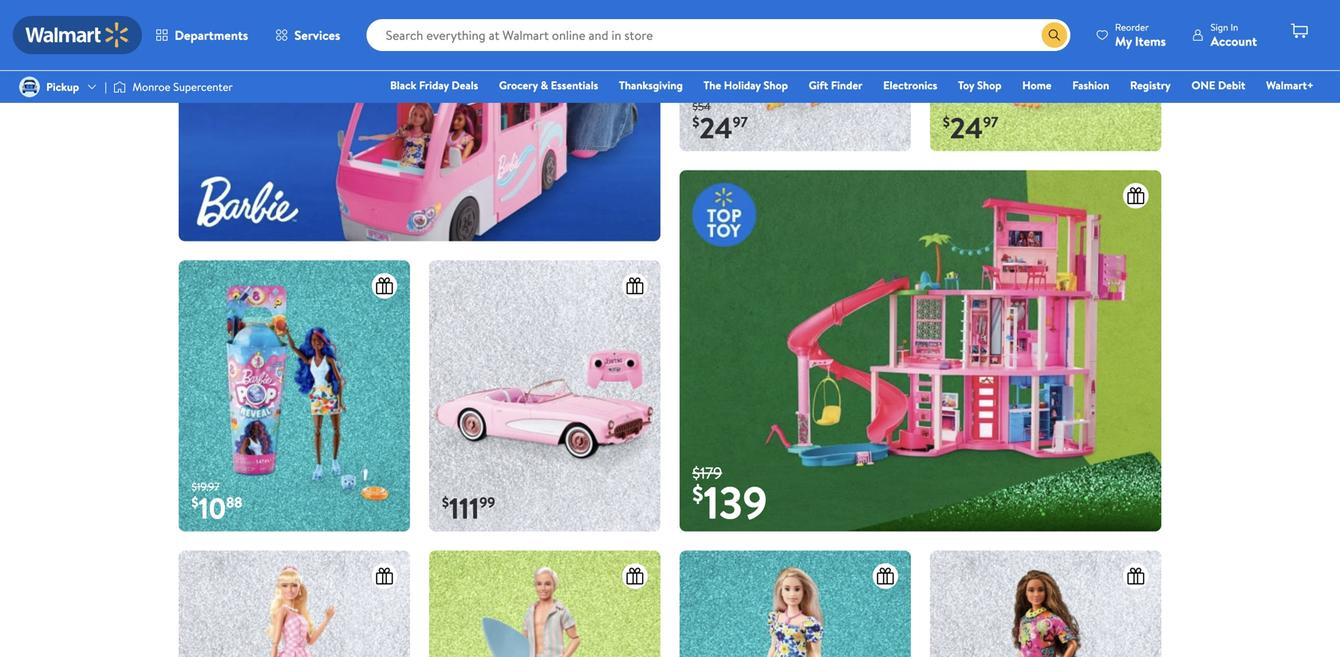 Task type: describe. For each thing, give the bounding box(es) containing it.
thanksgiving
[[619, 77, 683, 93]]

$ for 24
[[693, 112, 700, 132]]

 image for pickup
[[19, 77, 40, 97]]

$ 111 99
[[442, 488, 496, 528]]

departments button
[[142, 16, 262, 54]]

services
[[295, 26, 340, 44]]

debit
[[1219, 77, 1246, 93]]

2 24 from the left
[[950, 108, 984, 147]]

grocery & essentials
[[499, 77, 599, 93]]

gift finder link
[[802, 77, 870, 94]]

one debit
[[1192, 77, 1246, 93]]

the
[[704, 77, 722, 93]]

account
[[1211, 32, 1258, 50]]

home link
[[1016, 77, 1059, 94]]

fashion link
[[1066, 77, 1117, 94]]

gift
[[809, 77, 829, 93]]

sign in account
[[1211, 20, 1258, 50]]

$ 24 97
[[943, 108, 999, 147]]

10
[[199, 488, 226, 528]]

99
[[480, 493, 496, 513]]

registry
[[1131, 77, 1171, 93]]

the holiday shop
[[704, 77, 788, 93]]

departments
[[175, 26, 248, 44]]

 image for monroe supercenter
[[113, 79, 126, 95]]

barbie pop reveal fruit series fruit punch doll, 8 surprises include pet, slime, scent & color change image
[[179, 260, 410, 532]]

thanksgiving link
[[612, 77, 690, 94]]

88
[[226, 493, 243, 513]]

monroe supercenter
[[133, 79, 233, 95]]

black
[[390, 77, 417, 93]]

barbie the movie in-line skating outfit collectible ken doll with visor, knee pads & inline skates image
[[931, 0, 1162, 151]]

finder
[[831, 77, 863, 93]]

toy
[[959, 77, 975, 93]]

111
[[449, 488, 480, 528]]

supercenter
[[173, 79, 233, 95]]

hot wheels rc barbie corvette, remote control corvette from barbie the movie image
[[429, 260, 661, 532]]

pickup
[[46, 79, 79, 95]]

my
[[1116, 32, 1132, 50]]

$ for 10
[[192, 493, 199, 513]]

walmart+ link
[[1260, 77, 1322, 94]]

barbie the movie collectible doll, margot robbie as barbie in inline skating outfit image
[[680, 0, 911, 151]]

|
[[105, 79, 107, 95]]

essentials
[[551, 77, 599, 93]]

one debit link
[[1185, 77, 1253, 94]]

walmart+
[[1267, 77, 1314, 93]]

barbie dreamhouse, 75+ pieces, pool party doll house with 3 story slide image
[[680, 170, 1162, 532]]

139
[[704, 471, 768, 533]]

$179
[[693, 462, 723, 484]]



Task type: vqa. For each thing, say whether or not it's contained in the screenshot.
Gift Finder link
yes



Task type: locate. For each thing, give the bounding box(es) containing it.
$ inside the "$ 24 97"
[[943, 112, 950, 132]]

97
[[733, 112, 748, 132], [984, 112, 999, 132]]

home
[[1023, 77, 1052, 93]]

$ inside the $19.97 $ 10 88
[[192, 493, 199, 513]]

shop right holiday at the top right of the page
[[764, 77, 788, 93]]

 image
[[19, 77, 40, 97], [113, 79, 126, 95]]

the holiday shop link
[[697, 77, 796, 94]]

 image
[[179, 0, 661, 241]]

toy shop
[[959, 77, 1002, 93]]

grocery
[[499, 77, 538, 93]]

electronics
[[884, 77, 938, 93]]

1 horizontal spatial 24
[[950, 108, 984, 147]]

97 down toy shop 'link'
[[984, 112, 999, 132]]

97 inside $54 $ 24 97
[[733, 112, 748, 132]]

$ inside $ 111 99
[[442, 493, 449, 513]]

friday
[[419, 77, 449, 93]]

holiday
[[724, 77, 761, 93]]

 image left pickup
[[19, 77, 40, 97]]

24 down the
[[700, 108, 733, 147]]

1 24 from the left
[[700, 108, 733, 147]]

1 97 from the left
[[733, 112, 748, 132]]

Search search field
[[367, 19, 1071, 51]]

services button
[[262, 16, 354, 54]]

24
[[700, 108, 733, 147], [950, 108, 984, 147]]

deals
[[452, 77, 478, 93]]

 image right '|'
[[113, 79, 126, 95]]

shop right toy
[[978, 77, 1002, 93]]

reorder my items
[[1116, 20, 1167, 50]]

$ inside $54 $ 24 97
[[693, 112, 700, 132]]

reorder
[[1116, 20, 1149, 34]]

97 down holiday at the top right of the page
[[733, 112, 748, 132]]

97 inside the "$ 24 97"
[[984, 112, 999, 132]]

Walmart Site-Wide search field
[[367, 19, 1071, 51]]

0 horizontal spatial shop
[[764, 77, 788, 93]]

toy shop link
[[951, 77, 1009, 94]]

black friday deals
[[390, 77, 478, 93]]

$19.97 $ 10 88
[[192, 479, 243, 528]]

black friday deals link
[[383, 77, 486, 94]]

1 horizontal spatial shop
[[978, 77, 1002, 93]]

items
[[1136, 32, 1167, 50]]

cart contains 0 items total amount $0.00 image
[[1290, 22, 1310, 41]]

$54
[[693, 98, 711, 114]]

monroe
[[133, 79, 171, 95]]

1 horizontal spatial  image
[[113, 79, 126, 95]]

in
[[1231, 20, 1239, 34]]

sign
[[1211, 20, 1229, 34]]

24 inside $54 $ 24 97
[[700, 108, 733, 147]]

$179 $ 139
[[693, 462, 768, 533]]

2 shop from the left
[[978, 77, 1002, 93]]

one
[[1192, 77, 1216, 93]]

1 horizontal spatial 97
[[984, 112, 999, 132]]

24 down toy
[[950, 108, 984, 147]]

$ inside $179 $ 139
[[693, 478, 704, 509]]

0 horizontal spatial 24
[[700, 108, 733, 147]]

0 horizontal spatial 97
[[733, 112, 748, 132]]

gift finder
[[809, 77, 863, 93]]

shop
[[764, 77, 788, 93], [978, 77, 1002, 93]]

shop inside 'link'
[[978, 77, 1002, 93]]

$ for 139
[[693, 478, 704, 509]]

fashion
[[1073, 77, 1110, 93]]

search icon image
[[1049, 29, 1061, 41]]

walmart image
[[26, 22, 129, 48]]

&
[[541, 77, 548, 93]]

electronics link
[[876, 77, 945, 94]]

0 horizontal spatial  image
[[19, 77, 40, 97]]

$19.97
[[192, 479, 220, 495]]

1 shop from the left
[[764, 77, 788, 93]]

grocery & essentials link
[[492, 77, 606, 94]]

registry link
[[1123, 77, 1179, 94]]

$
[[693, 112, 700, 132], [943, 112, 950, 132], [693, 478, 704, 509], [192, 493, 199, 513], [442, 493, 449, 513]]

2 97 from the left
[[984, 112, 999, 132]]

$54 $ 24 97
[[693, 98, 748, 147]]



